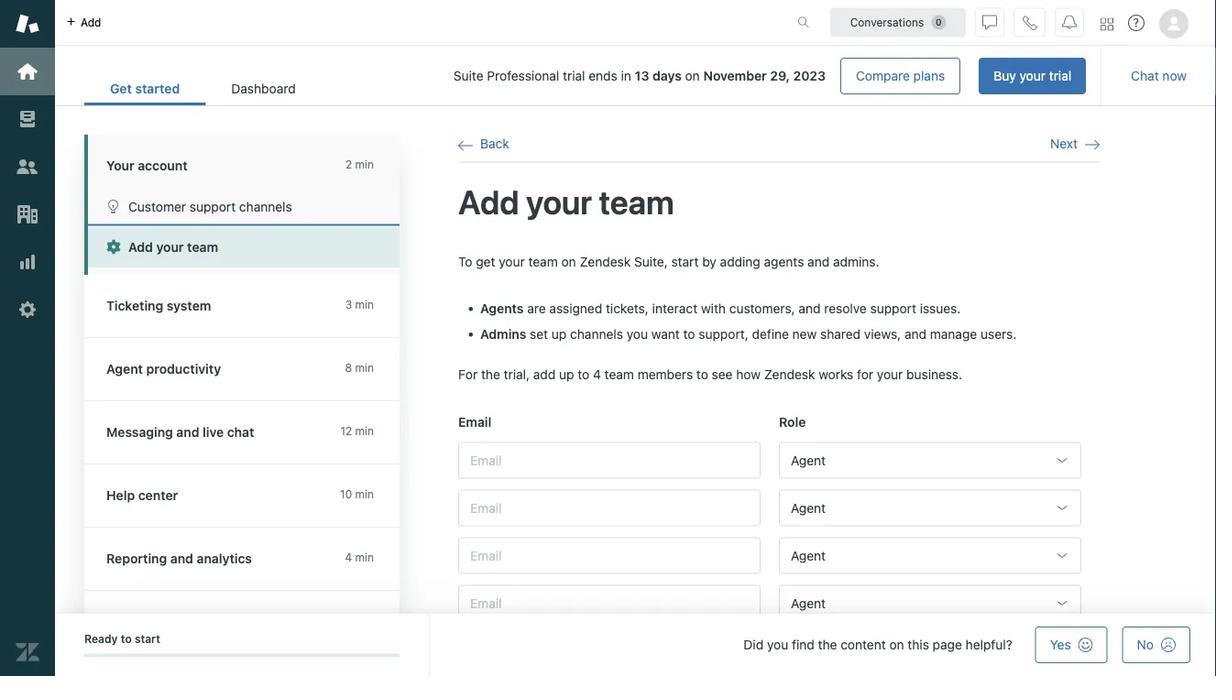 Task type: vqa. For each thing, say whether or not it's contained in the screenshot.
1st 0 from right
no



Task type: describe. For each thing, give the bounding box(es) containing it.
your inside 'content-title' 'region'
[[526, 182, 592, 221]]

min for ticketing system
[[355, 298, 374, 311]]

help
[[106, 488, 135, 503]]

no button
[[1123, 627, 1191, 664]]

yes
[[1051, 638, 1072, 653]]

email field for 2nd agent popup button from the bottom of the page
[[459, 538, 761, 574]]

10
[[340, 488, 352, 501]]

4 inside reporting and analytics heading
[[345, 552, 352, 564]]

section containing compare plans
[[336, 58, 1087, 94]]

team up are
[[529, 254, 558, 269]]

reporting image
[[16, 250, 39, 274]]

to get your team on zendesk suite, start by adding agents and admins.
[[459, 254, 880, 269]]

set
[[530, 327, 549, 342]]

2
[[346, 158, 352, 171]]

compare plans
[[857, 68, 946, 83]]

1 horizontal spatial zendesk
[[765, 367, 816, 383]]

add your team inside 'content-title' 'region'
[[459, 182, 675, 221]]

for the trial, add up to 4 team members to see how zendesk works for your business.
[[459, 367, 963, 383]]

buy your trial
[[994, 68, 1072, 83]]

reporting
[[106, 552, 167, 567]]

add inside 'content-title' 'region'
[[459, 182, 519, 221]]

admins
[[481, 327, 527, 342]]

customer support channels
[[128, 199, 292, 214]]

team left members
[[605, 367, 635, 383]]

to right "ready" on the left bottom of page
[[121, 633, 132, 646]]

customer
[[128, 199, 186, 214]]

your account heading
[[84, 135, 418, 186]]

content-title region
[[459, 181, 1100, 223]]

29,
[[771, 68, 790, 83]]

center
[[138, 488, 178, 503]]

channels inside button
[[239, 199, 292, 214]]

issues.
[[920, 301, 961, 317]]

organizations image
[[16, 203, 39, 227]]

1 vertical spatial add
[[534, 367, 556, 383]]

channels inside region
[[570, 327, 624, 342]]

email field for first agent popup button from the top
[[459, 442, 761, 479]]

button displays agent's chat status as invisible. image
[[983, 15, 998, 30]]

chat now
[[1132, 68, 1188, 83]]

resolve
[[825, 301, 867, 317]]

agents
[[481, 301, 524, 317]]

reporting and analytics heading
[[84, 528, 418, 591]]

support inside button
[[190, 199, 236, 214]]

trial,
[[504, 367, 530, 383]]

notifications image
[[1063, 15, 1078, 30]]

and left live at the bottom
[[176, 425, 199, 440]]

footer containing did you find the content on this page helpful?
[[55, 614, 1217, 677]]

business.
[[907, 367, 963, 383]]

get
[[476, 254, 496, 269]]

next
[[1051, 136, 1078, 151]]

conversations button
[[831, 8, 967, 37]]

dashboard
[[231, 81, 296, 96]]

1 vertical spatial up
[[559, 367, 574, 383]]

1 agent button from the top
[[779, 442, 1082, 479]]

chat
[[227, 425, 254, 440]]

are
[[528, 301, 546, 317]]

4 inside region
[[593, 367, 601, 383]]

content
[[841, 638, 886, 653]]

shared
[[821, 327, 861, 342]]

min for help center
[[355, 488, 374, 501]]

messaging and live chat heading
[[84, 402, 418, 465]]

3 agent button from the top
[[779, 538, 1082, 574]]

views image
[[16, 107, 39, 131]]

did
[[744, 638, 764, 653]]

new
[[793, 327, 817, 342]]

2 min
[[346, 158, 374, 171]]

to
[[459, 254, 473, 269]]

8 min
[[345, 362, 374, 375]]

12
[[341, 425, 352, 438]]

add inside button
[[128, 240, 153, 255]]

ready to start
[[84, 633, 160, 646]]

10 min
[[340, 488, 374, 501]]

see
[[712, 367, 733, 383]]

analytics
[[197, 552, 252, 567]]

chat
[[1132, 68, 1160, 83]]

admin image
[[16, 298, 39, 322]]

team inside button
[[187, 240, 218, 255]]

compare
[[857, 68, 910, 83]]

started
[[135, 81, 180, 96]]

3 min
[[345, 298, 374, 311]]

0 vertical spatial start
[[672, 254, 699, 269]]

help center heading
[[84, 465, 418, 528]]

to right "want"
[[684, 327, 696, 342]]

buy your trial button
[[980, 58, 1087, 94]]

zendesk image
[[16, 641, 39, 665]]

suite professional trial ends in 13 days on november 29, 2023
[[454, 68, 826, 83]]

3
[[345, 298, 352, 311]]

email
[[459, 415, 492, 430]]

helpful?
[[966, 638, 1013, 653]]

and right "views,"
[[905, 327, 927, 342]]

ends
[[589, 68, 618, 83]]

tickets,
[[606, 301, 649, 317]]

want
[[652, 327, 680, 342]]

live
[[203, 425, 224, 440]]

tab list containing get started
[[84, 72, 322, 105]]

plans
[[914, 68, 946, 83]]

members
[[638, 367, 693, 383]]

support inside region
[[871, 301, 917, 317]]

agent productivity
[[106, 362, 221, 377]]

min for your account
[[355, 158, 374, 171]]

agents
[[764, 254, 805, 269]]

by
[[703, 254, 717, 269]]

email field for 1st agent popup button from the bottom
[[459, 585, 761, 622]]

how
[[737, 367, 761, 383]]

suite,
[[635, 254, 668, 269]]

did you find the content on this page helpful?
[[744, 638, 1013, 653]]

yes button
[[1036, 627, 1108, 664]]

next button
[[1051, 136, 1100, 153]]

zendesk support image
[[16, 12, 39, 36]]



Task type: locate. For each thing, give the bounding box(es) containing it.
add button
[[55, 0, 112, 45]]

up right set on the left of page
[[552, 327, 567, 342]]

min for agent productivity
[[355, 362, 374, 375]]

region
[[459, 253, 1100, 677]]

zendesk left suite,
[[580, 254, 631, 269]]

interact
[[653, 301, 698, 317]]

main element
[[0, 0, 55, 677]]

4 agent button from the top
[[779, 585, 1082, 622]]

1 vertical spatial start
[[135, 633, 160, 646]]

this
[[908, 638, 930, 653]]

team
[[599, 182, 675, 221], [187, 240, 218, 255], [529, 254, 558, 269], [605, 367, 635, 383]]

get
[[110, 81, 132, 96]]

team down customer support channels
[[187, 240, 218, 255]]

0 horizontal spatial you
[[627, 327, 648, 342]]

0 vertical spatial zendesk
[[580, 254, 631, 269]]

team up suite,
[[599, 182, 675, 221]]

page
[[933, 638, 963, 653]]

0 horizontal spatial the
[[481, 367, 501, 383]]

agent button
[[779, 442, 1082, 479], [779, 490, 1082, 527], [779, 538, 1082, 574], [779, 585, 1082, 622]]

support up "views,"
[[871, 301, 917, 317]]

customers,
[[730, 301, 796, 317]]

team inside 'content-title' 'region'
[[599, 182, 675, 221]]

min right 12
[[355, 425, 374, 438]]

0 horizontal spatial trial
[[563, 68, 586, 83]]

find
[[792, 638, 815, 653]]

0 vertical spatial up
[[552, 327, 567, 342]]

2 vertical spatial on
[[890, 638, 905, 653]]

0 horizontal spatial add
[[128, 240, 153, 255]]

views,
[[865, 327, 902, 342]]

2 trial from the left
[[563, 68, 586, 83]]

min right 3
[[355, 298, 374, 311]]

the
[[481, 367, 501, 383], [818, 638, 838, 653]]

add your team button
[[88, 227, 400, 268]]

trial for professional
[[563, 68, 586, 83]]

2023
[[794, 68, 826, 83]]

4
[[593, 367, 601, 383], [345, 552, 352, 564]]

0 horizontal spatial start
[[135, 633, 160, 646]]

on left this
[[890, 638, 905, 653]]

ready
[[84, 633, 118, 646]]

1 horizontal spatial support
[[871, 301, 917, 317]]

start left by
[[672, 254, 699, 269]]

back button
[[459, 136, 510, 153]]

customers image
[[16, 155, 39, 179]]

0 vertical spatial 4
[[593, 367, 601, 383]]

0 horizontal spatial add
[[81, 16, 101, 29]]

ticketing system
[[106, 298, 211, 314]]

compare plans button
[[841, 58, 961, 94]]

4 min from the top
[[355, 425, 374, 438]]

1 min from the top
[[355, 158, 374, 171]]

min right 8
[[355, 362, 374, 375]]

min inside 'help center' heading
[[355, 488, 374, 501]]

ticketing system heading
[[84, 275, 418, 338]]

no
[[1138, 638, 1155, 653]]

back
[[481, 136, 510, 151]]

min inside ticketing system heading
[[355, 298, 374, 311]]

you down tickets, at the top of the page
[[627, 327, 648, 342]]

min
[[355, 158, 374, 171], [355, 298, 374, 311], [355, 362, 374, 375], [355, 425, 374, 438], [355, 488, 374, 501], [355, 552, 374, 564]]

0 horizontal spatial channels
[[239, 199, 292, 214]]

start
[[672, 254, 699, 269], [135, 633, 160, 646]]

1 vertical spatial on
[[562, 254, 577, 269]]

tab list
[[84, 72, 322, 105]]

help center
[[106, 488, 178, 503]]

messaging
[[106, 425, 173, 440]]

1 horizontal spatial channels
[[570, 327, 624, 342]]

your inside section
[[1020, 68, 1046, 83]]

progress-bar progress bar
[[84, 654, 400, 658]]

8
[[345, 362, 352, 375]]

for
[[459, 367, 478, 383]]

0 horizontal spatial on
[[562, 254, 577, 269]]

6 min from the top
[[355, 552, 374, 564]]

1 horizontal spatial add your team
[[459, 182, 675, 221]]

november
[[704, 68, 767, 83]]

4 down 10
[[345, 552, 352, 564]]

min right 10
[[355, 488, 374, 501]]

1 vertical spatial add
[[128, 240, 153, 255]]

customer support channels button
[[88, 186, 400, 227]]

12 min
[[341, 425, 374, 438]]

start right "ready" on the left bottom of page
[[135, 633, 160, 646]]

and left analytics
[[170, 552, 193, 567]]

productivity
[[146, 362, 221, 377]]

0 horizontal spatial zendesk
[[580, 254, 631, 269]]

professional
[[487, 68, 560, 83]]

admins set up channels you want to support, define new shared views, and manage users.
[[481, 327, 1017, 342]]

on right days
[[686, 68, 700, 83]]

to
[[684, 327, 696, 342], [578, 367, 590, 383], [697, 367, 709, 383], [121, 633, 132, 646]]

0 vertical spatial add
[[81, 16, 101, 29]]

heading
[[84, 591, 418, 655]]

1 vertical spatial zendesk
[[765, 367, 816, 383]]

trial left ends at the top of the page
[[563, 68, 586, 83]]

add your team
[[459, 182, 675, 221], [128, 240, 218, 255]]

support,
[[699, 327, 749, 342]]

0 horizontal spatial 4
[[345, 552, 352, 564]]

users.
[[981, 327, 1017, 342]]

0 vertical spatial channels
[[239, 199, 292, 214]]

up
[[552, 327, 567, 342], [559, 367, 574, 383]]

4 email field from the top
[[459, 585, 761, 622]]

up right trial,
[[559, 367, 574, 383]]

1 horizontal spatial on
[[686, 68, 700, 83]]

2 email field from the top
[[459, 490, 761, 527]]

min for reporting and analytics
[[355, 552, 374, 564]]

zendesk right how
[[765, 367, 816, 383]]

to down assigned
[[578, 367, 590, 383]]

admins.
[[834, 254, 880, 269]]

min right 2 in the left top of the page
[[355, 158, 374, 171]]

adding
[[720, 254, 761, 269]]

trial inside button
[[1050, 68, 1072, 83]]

the right for
[[481, 367, 501, 383]]

1 vertical spatial the
[[818, 638, 838, 653]]

Email field
[[459, 442, 761, 479], [459, 490, 761, 527], [459, 538, 761, 574], [459, 585, 761, 622]]

and up the new
[[799, 301, 821, 317]]

trial down notifications 'icon'
[[1050, 68, 1072, 83]]

1 trial from the left
[[1050, 68, 1072, 83]]

4 left members
[[593, 367, 601, 383]]

agent productivity heading
[[84, 338, 418, 402]]

support up 'add your team' button
[[190, 199, 236, 214]]

0 vertical spatial add your team
[[459, 182, 675, 221]]

1 horizontal spatial trial
[[1050, 68, 1072, 83]]

2 horizontal spatial on
[[890, 638, 905, 653]]

1 vertical spatial you
[[768, 638, 789, 653]]

email field for third agent popup button from the bottom of the page
[[459, 490, 761, 527]]

system
[[167, 298, 211, 314]]

min inside "your account" heading
[[355, 158, 374, 171]]

on up assigned
[[562, 254, 577, 269]]

role
[[779, 415, 806, 430]]

2 agent button from the top
[[779, 490, 1082, 527]]

1 horizontal spatial start
[[672, 254, 699, 269]]

1 horizontal spatial 4
[[593, 367, 601, 383]]

1 horizontal spatial add
[[534, 367, 556, 383]]

min inside reporting and analytics heading
[[355, 552, 374, 564]]

channels down assigned
[[570, 327, 624, 342]]

November 29, 2023 text field
[[704, 68, 826, 83]]

3 min from the top
[[355, 362, 374, 375]]

region containing to get your team on zendesk suite, start by adding agents and admins.
[[459, 253, 1100, 677]]

0 horizontal spatial support
[[190, 199, 236, 214]]

your account
[[106, 158, 188, 173]]

1 email field from the top
[[459, 442, 761, 479]]

trial
[[1050, 68, 1072, 83], [563, 68, 586, 83]]

zendesk
[[580, 254, 631, 269], [765, 367, 816, 383]]

1 vertical spatial support
[[871, 301, 917, 317]]

footer
[[55, 614, 1217, 677]]

and right agents
[[808, 254, 830, 269]]

13
[[635, 68, 650, 83]]

agent
[[106, 362, 143, 377], [791, 453, 826, 468], [791, 501, 826, 516], [791, 548, 826, 563], [791, 596, 826, 611]]

section
[[336, 58, 1087, 94]]

you right did
[[768, 638, 789, 653]]

add
[[81, 16, 101, 29], [534, 367, 556, 383]]

for
[[858, 367, 874, 383]]

your
[[106, 158, 134, 173]]

to left see
[[697, 367, 709, 383]]

on inside region
[[562, 254, 577, 269]]

in
[[621, 68, 632, 83]]

on inside section
[[686, 68, 700, 83]]

0 vertical spatial support
[[190, 199, 236, 214]]

2 min from the top
[[355, 298, 374, 311]]

get help image
[[1129, 15, 1145, 31]]

add
[[459, 182, 519, 221], [128, 240, 153, 255]]

suite
[[454, 68, 484, 83]]

add your team inside button
[[128, 240, 218, 255]]

agents are assigned tickets, interact with customers, and resolve support issues.
[[481, 301, 961, 317]]

add down customer
[[128, 240, 153, 255]]

1 horizontal spatial add
[[459, 182, 519, 221]]

1 horizontal spatial the
[[818, 638, 838, 653]]

1 horizontal spatial you
[[768, 638, 789, 653]]

add down back button
[[459, 182, 519, 221]]

and
[[808, 254, 830, 269], [799, 301, 821, 317], [905, 327, 927, 342], [176, 425, 199, 440], [170, 552, 193, 567]]

chat now button
[[1117, 58, 1202, 94]]

works
[[819, 367, 854, 383]]

zendesk products image
[[1101, 18, 1114, 31]]

channels
[[239, 199, 292, 214], [570, 327, 624, 342]]

trial for your
[[1050, 68, 1072, 83]]

add right trial,
[[534, 367, 556, 383]]

dashboard tab
[[206, 72, 322, 105]]

agent inside heading
[[106, 362, 143, 377]]

add inside 'popup button'
[[81, 16, 101, 29]]

5 min from the top
[[355, 488, 374, 501]]

0 vertical spatial you
[[627, 327, 648, 342]]

1 vertical spatial 4
[[345, 552, 352, 564]]

3 email field from the top
[[459, 538, 761, 574]]

0 horizontal spatial add your team
[[128, 240, 218, 255]]

channels up 'add your team' button
[[239, 199, 292, 214]]

0 vertical spatial the
[[481, 367, 501, 383]]

1 vertical spatial channels
[[570, 327, 624, 342]]

0 vertical spatial on
[[686, 68, 700, 83]]

min inside messaging and live chat heading
[[355, 425, 374, 438]]

define
[[752, 327, 789, 342]]

days
[[653, 68, 682, 83]]

0 vertical spatial add
[[459, 182, 519, 221]]

min for messaging and live chat
[[355, 425, 374, 438]]

min down 10 min
[[355, 552, 374, 564]]

the right find
[[818, 638, 838, 653]]

get started image
[[16, 60, 39, 83]]

1 vertical spatial add your team
[[128, 240, 218, 255]]

on
[[686, 68, 700, 83], [562, 254, 577, 269], [890, 638, 905, 653]]

conversations
[[851, 16, 925, 29]]

add right the zendesk support image
[[81, 16, 101, 29]]

reporting and analytics
[[106, 552, 252, 567]]

4 min
[[345, 552, 374, 564]]

get started
[[110, 81, 180, 96]]

min inside the agent productivity heading
[[355, 362, 374, 375]]

messaging and live chat
[[106, 425, 254, 440]]



